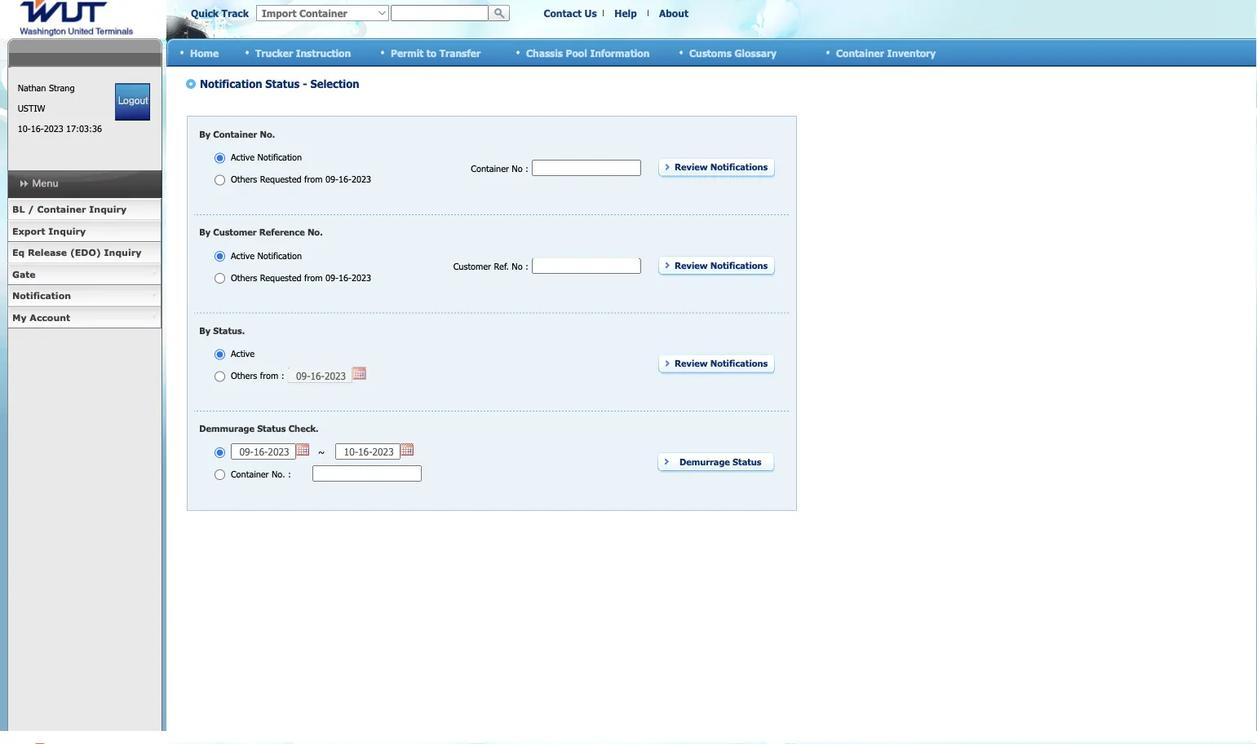 Task type: locate. For each thing, give the bounding box(es) containing it.
ustiw
[[18, 103, 45, 114]]

container
[[836, 47, 884, 59], [37, 204, 86, 215]]

container up export inquiry
[[37, 204, 86, 215]]

eq release (edo) inquiry
[[12, 247, 141, 258]]

account
[[30, 312, 70, 323]]

nathan strang
[[18, 82, 75, 93]]

inquiry right (edo)
[[104, 247, 141, 258]]

0 horizontal spatial container
[[37, 204, 86, 215]]

0 vertical spatial container
[[836, 47, 884, 59]]

inquiry up export inquiry link
[[89, 204, 127, 215]]

inventory
[[887, 47, 936, 59]]

customs
[[690, 47, 732, 59]]

1 vertical spatial inquiry
[[48, 226, 86, 237]]

None text field
[[391, 5, 489, 21]]

eq release (edo) inquiry link
[[7, 242, 162, 264]]

1 vertical spatial container
[[37, 204, 86, 215]]

bl / container inquiry
[[12, 204, 127, 215]]

notification link
[[7, 286, 162, 307]]

customs glossary
[[690, 47, 777, 59]]

contact us link
[[544, 7, 597, 19]]

my account
[[12, 312, 70, 323]]

inquiry inside eq release (edo) inquiry link
[[104, 247, 141, 258]]

us
[[585, 7, 597, 19]]

export
[[12, 226, 45, 237]]

chassis pool information
[[526, 47, 650, 59]]

to
[[427, 47, 437, 59]]

container left inventory at the right of the page
[[836, 47, 884, 59]]

2 vertical spatial inquiry
[[104, 247, 141, 258]]

0 vertical spatial inquiry
[[89, 204, 127, 215]]

bl / container inquiry link
[[7, 199, 162, 221]]

eq
[[12, 247, 25, 258]]

instruction
[[296, 47, 351, 59]]

notification
[[12, 290, 71, 302]]

inquiry for (edo)
[[104, 247, 141, 258]]

transfer
[[440, 47, 481, 59]]

inquiry inside export inquiry link
[[48, 226, 86, 237]]

export inquiry link
[[7, 221, 162, 242]]

inquiry
[[89, 204, 127, 215], [48, 226, 86, 237], [104, 247, 141, 258]]

inquiry inside bl / container inquiry link
[[89, 204, 127, 215]]

contact us
[[544, 7, 597, 19]]

10-16-2023 17:03:36
[[18, 123, 102, 134]]

inquiry down bl / container inquiry
[[48, 226, 86, 237]]

permit to transfer
[[391, 47, 481, 59]]



Task type: describe. For each thing, give the bounding box(es) containing it.
glossary
[[735, 47, 777, 59]]

gate link
[[7, 264, 162, 286]]

my account link
[[7, 307, 162, 329]]

trucker
[[255, 47, 293, 59]]

login image
[[115, 83, 150, 121]]

16-
[[31, 123, 44, 134]]

contact
[[544, 7, 582, 19]]

help
[[615, 7, 637, 19]]

strang
[[49, 82, 75, 93]]

about link
[[659, 7, 689, 19]]

help link
[[615, 7, 637, 19]]

track
[[222, 7, 249, 19]]

(edo)
[[70, 247, 101, 258]]

bl
[[12, 204, 25, 215]]

information
[[590, 47, 650, 59]]

gate
[[12, 269, 36, 280]]

2023
[[44, 123, 63, 134]]

release
[[28, 247, 67, 258]]

my
[[12, 312, 27, 323]]

about
[[659, 7, 689, 19]]

export inquiry
[[12, 226, 86, 237]]

permit
[[391, 47, 424, 59]]

quick
[[191, 7, 219, 19]]

home
[[190, 47, 219, 59]]

quick track
[[191, 7, 249, 19]]

container inventory
[[836, 47, 936, 59]]

container inside bl / container inquiry link
[[37, 204, 86, 215]]

1 horizontal spatial container
[[836, 47, 884, 59]]

nathan
[[18, 82, 46, 93]]

17:03:36
[[66, 123, 102, 134]]

chassis
[[526, 47, 563, 59]]

pool
[[566, 47, 587, 59]]

inquiry for container
[[89, 204, 127, 215]]

/
[[28, 204, 34, 215]]

10-
[[18, 123, 31, 134]]

trucker instruction
[[255, 47, 351, 59]]



Task type: vqa. For each thing, say whether or not it's contained in the screenshot.
13:49:29
no



